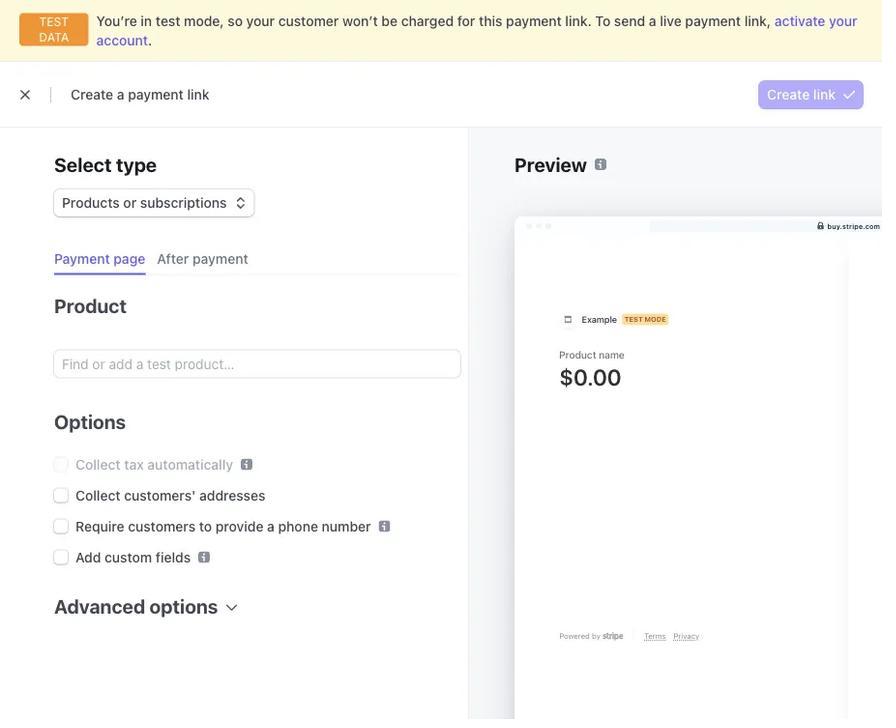 Task type: locate. For each thing, give the bounding box(es) containing it.
select
[[54, 153, 112, 176]]

addresses
[[199, 487, 265, 503]]

a left 'phone'
[[267, 518, 275, 534]]

require customers to provide a phone number
[[75, 518, 371, 534]]

0 horizontal spatial link
[[187, 87, 210, 103]]

2 your from the left
[[829, 13, 857, 29]]

create link
[[767, 87, 836, 103]]

options
[[54, 411, 126, 433]]

link down activate
[[813, 87, 836, 103]]

your
[[246, 13, 275, 29], [829, 13, 857, 29]]

0 horizontal spatial create
[[71, 87, 113, 103]]

payment
[[54, 251, 110, 267]]

1 vertical spatial collect
[[75, 487, 121, 503]]

phone
[[278, 518, 318, 534]]

link,
[[744, 13, 771, 29]]

collect customers' addresses
[[75, 487, 265, 503]]

this
[[479, 13, 502, 29]]

link inside button
[[813, 87, 836, 103]]

customers'
[[124, 487, 196, 503]]

a left "live"
[[649, 13, 656, 29]]

collect left tax
[[75, 456, 121, 472]]

1 horizontal spatial link
[[813, 87, 836, 103]]

1 horizontal spatial a
[[267, 518, 275, 534]]

advanced
[[54, 595, 145, 618]]

customers
[[128, 518, 195, 534]]

payment page tab panel
[[39, 275, 460, 647]]

a down account
[[117, 87, 124, 103]]

1 link from the left
[[187, 87, 210, 103]]

1 collect from the top
[[75, 456, 121, 472]]

1 horizontal spatial create
[[767, 87, 810, 103]]

link down mode,
[[187, 87, 210, 103]]

create for create link
[[767, 87, 810, 103]]

options
[[150, 595, 218, 618]]

products or subscriptions button
[[54, 186, 254, 217]]

products or subscriptions
[[62, 195, 227, 211]]

link
[[187, 87, 210, 103], [813, 87, 836, 103]]

0 horizontal spatial your
[[246, 13, 275, 29]]

customer
[[278, 13, 339, 29]]

2 horizontal spatial a
[[649, 13, 656, 29]]

collect for collect tax automatically
[[75, 456, 121, 472]]

collect up require
[[75, 487, 121, 503]]

preview
[[515, 153, 587, 176]]

2 vertical spatial a
[[267, 518, 275, 534]]

live
[[660, 13, 682, 29]]

so
[[228, 13, 243, 29]]

0 vertical spatial collect
[[75, 456, 121, 472]]

2 link from the left
[[813, 87, 836, 103]]

create inside button
[[767, 87, 810, 103]]

activate your account link
[[96, 13, 857, 48]]

type
[[116, 153, 157, 176]]

after payment
[[157, 251, 248, 267]]

to
[[199, 518, 212, 534]]

0 horizontal spatial a
[[117, 87, 124, 103]]

1 vertical spatial a
[[117, 87, 124, 103]]

1 horizontal spatial your
[[829, 13, 857, 29]]

advanced options
[[54, 595, 218, 618]]

won't
[[342, 13, 378, 29]]

create
[[71, 87, 113, 103], [767, 87, 810, 103]]

2 collect from the top
[[75, 487, 121, 503]]

a
[[649, 13, 656, 29], [117, 87, 124, 103], [267, 518, 275, 534]]

2 create from the left
[[767, 87, 810, 103]]

payment right after on the left of page
[[192, 251, 248, 267]]

create down account
[[71, 87, 113, 103]]

payment
[[506, 13, 562, 29], [685, 13, 741, 29], [128, 87, 184, 103], [192, 251, 248, 267]]

for
[[457, 13, 475, 29]]

1 create from the left
[[71, 87, 113, 103]]

your right so
[[246, 13, 275, 29]]

create down activate
[[767, 87, 810, 103]]

collect
[[75, 456, 121, 472], [75, 487, 121, 503]]

payment down .
[[128, 87, 184, 103]]

tax
[[124, 456, 144, 472]]

your right activate
[[829, 13, 857, 29]]

link.
[[565, 13, 592, 29]]



Task type: describe. For each thing, give the bounding box(es) containing it.
products
[[62, 195, 120, 211]]

payment right "live"
[[685, 13, 741, 29]]

mode,
[[184, 13, 224, 29]]

payment page button
[[46, 244, 157, 275]]

subscriptions
[[140, 195, 227, 211]]

buy.stripe.com
[[827, 222, 880, 230]]

number
[[322, 518, 371, 534]]

0 vertical spatial a
[[649, 13, 656, 29]]

after payment button
[[149, 244, 260, 275]]

you're
[[96, 13, 137, 29]]

be
[[381, 13, 398, 29]]

provide
[[215, 518, 263, 534]]

or
[[123, 195, 137, 211]]

after
[[157, 251, 189, 267]]

activate
[[774, 13, 825, 29]]

custom
[[105, 549, 152, 565]]

select type
[[54, 153, 157, 176]]

payment inside button
[[192, 251, 248, 267]]

create for create a payment link
[[71, 87, 113, 103]]

to
[[595, 13, 610, 29]]

collect tax automatically
[[75, 456, 233, 472]]

you're in test mode, so your customer won't be charged for this payment link. to send a live payment link,
[[96, 13, 771, 29]]

fields
[[156, 549, 191, 565]]

create a payment link
[[71, 87, 210, 103]]

payment right the 'this'
[[506, 13, 562, 29]]

activate your account
[[96, 13, 857, 48]]

add
[[75, 549, 101, 565]]

payment link settings tab list
[[46, 244, 460, 275]]

.
[[148, 32, 152, 48]]

page
[[114, 251, 145, 267]]

require
[[75, 518, 124, 534]]

payment page
[[54, 251, 145, 267]]

a inside tab panel
[[267, 518, 275, 534]]

account
[[96, 32, 148, 48]]

advanced options button
[[46, 583, 237, 620]]

1 your from the left
[[246, 13, 275, 29]]

product
[[54, 294, 127, 317]]

collect for collect customers' addresses
[[75, 487, 121, 503]]

test
[[156, 13, 180, 29]]

create link button
[[759, 80, 863, 108]]

your inside activate your account
[[829, 13, 857, 29]]

in
[[141, 13, 152, 29]]

send
[[614, 13, 645, 29]]

charged
[[401, 13, 454, 29]]

add custom fields
[[75, 549, 191, 565]]

automatically
[[147, 456, 233, 472]]



Task type: vqa. For each thing, say whether or not it's contained in the screenshot.
save and add more button
no



